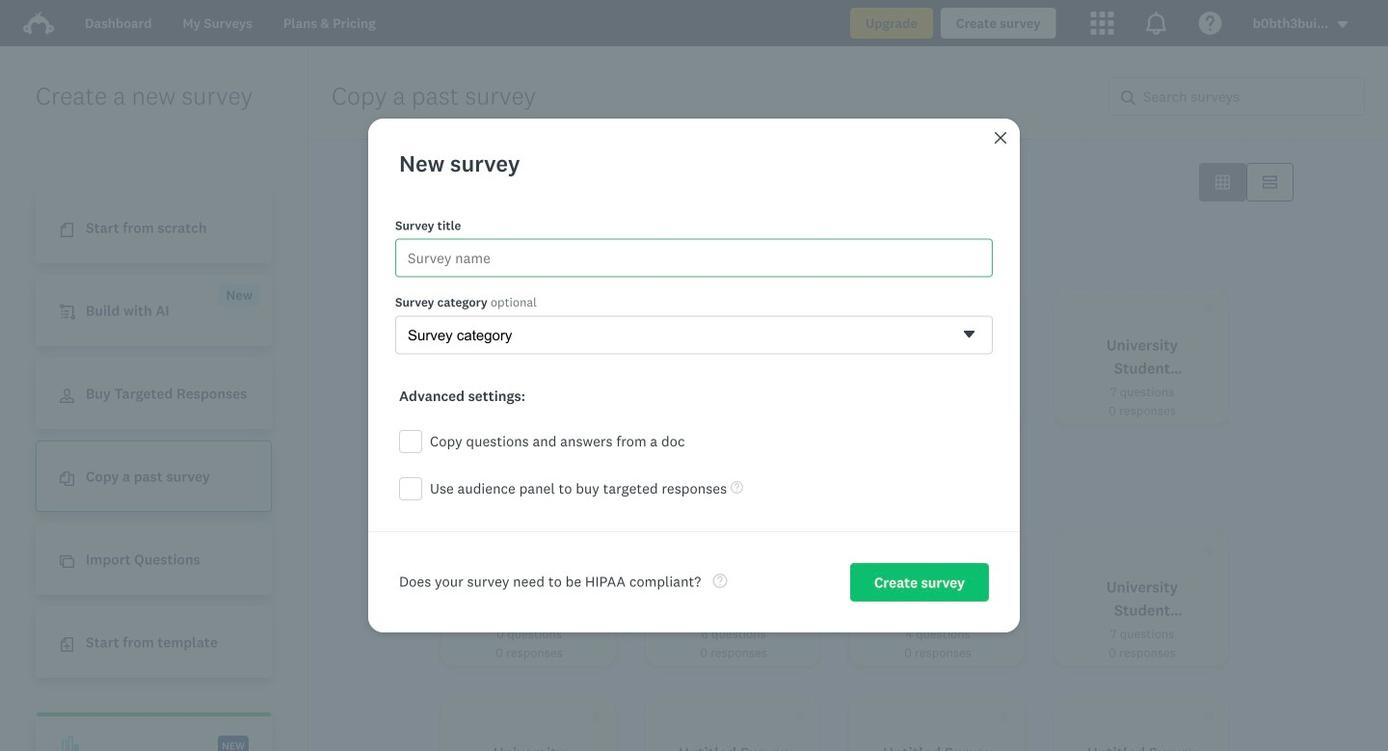 Task type: describe. For each thing, give the bounding box(es) containing it.
grid image
[[1216, 175, 1231, 190]]

document image
[[60, 223, 74, 237]]

1 vertical spatial starfilled image
[[998, 543, 1013, 557]]

user image
[[60, 389, 74, 403]]

search image
[[1122, 91, 1136, 105]]

close image
[[995, 132, 1007, 144]]

help icon image
[[1199, 12, 1222, 35]]

documentclone image
[[60, 472, 74, 486]]



Task type: locate. For each thing, give the bounding box(es) containing it.
starfilled image
[[589, 301, 604, 315], [998, 543, 1013, 557], [589, 709, 604, 723]]

dropdown arrow icon image
[[1337, 18, 1350, 31], [1338, 21, 1348, 28]]

0 horizontal spatial help image
[[713, 574, 727, 588]]

clone image
[[60, 555, 74, 569]]

0 vertical spatial starfilled image
[[589, 301, 604, 315]]

starfilled image
[[794, 301, 808, 315], [1203, 301, 1217, 315], [1203, 543, 1217, 557], [794, 709, 808, 723], [998, 709, 1013, 723], [1203, 709, 1217, 723]]

documentplus image
[[60, 638, 74, 652]]

Search surveys field
[[1136, 78, 1365, 115]]

0 vertical spatial help image
[[731, 481, 744, 494]]

close image
[[993, 130, 1009, 146]]

Survey name field
[[395, 239, 993, 277]]

1 vertical spatial help image
[[713, 574, 727, 588]]

1 horizontal spatial help image
[[731, 481, 744, 494]]

products icon image
[[1091, 12, 1114, 35], [1091, 12, 1114, 35]]

notification center icon image
[[1145, 12, 1168, 35]]

help image
[[731, 481, 744, 494], [713, 574, 727, 588]]

2 vertical spatial starfilled image
[[589, 709, 604, 723]]

2 brand logo image from the top
[[23, 12, 54, 35]]

brand logo image
[[23, 8, 54, 39], [23, 12, 54, 35]]

dialog
[[368, 119, 1020, 633]]

1 brand logo image from the top
[[23, 8, 54, 39]]

textboxmultiple image
[[1263, 175, 1278, 190]]



Task type: vqa. For each thing, say whether or not it's contained in the screenshot.
the rightmost Help icon
yes



